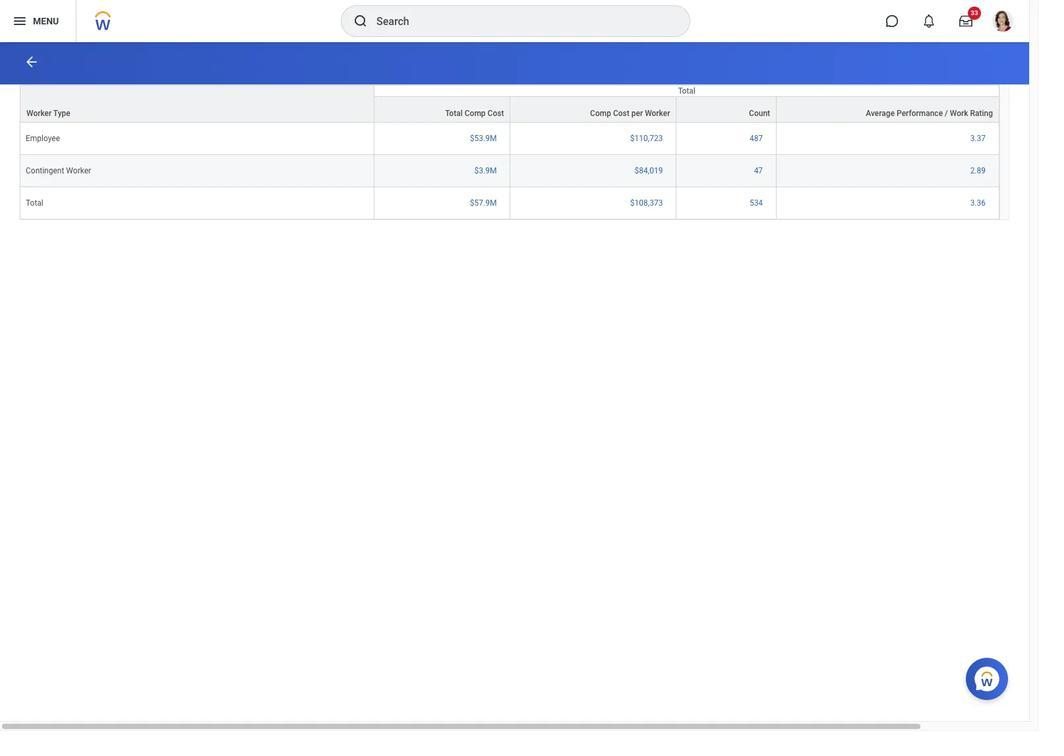 Task type: vqa. For each thing, say whether or not it's contained in the screenshot.
Comp
yes



Task type: describe. For each thing, give the bounding box(es) containing it.
total element
[[26, 196, 43, 208]]

comp cost per worker button
[[511, 97, 676, 122]]

inbox large image
[[960, 15, 973, 28]]

contingent
[[26, 166, 64, 175]]

per
[[632, 109, 643, 118]]

487
[[750, 134, 763, 143]]

average performance / work rating
[[866, 109, 993, 118]]

$110,723
[[631, 134, 663, 143]]

search image
[[353, 13, 369, 29]]

$84,019
[[635, 166, 663, 175]]

3.36 button
[[971, 198, 988, 209]]

534 button
[[750, 198, 765, 209]]

comp inside popup button
[[465, 109, 486, 118]]

1 row from the top
[[20, 85, 1000, 123]]

row containing total comp cost
[[20, 96, 1000, 123]]

$57.9m button
[[470, 198, 499, 209]]

work
[[950, 109, 969, 118]]

3.37 button
[[971, 133, 988, 144]]

employee
[[26, 134, 60, 143]]

1 horizontal spatial worker
[[66, 166, 91, 175]]

$3.9m
[[475, 166, 497, 175]]

33
[[971, 9, 979, 16]]

contingent worker
[[26, 166, 91, 175]]

47 button
[[754, 166, 765, 176]]

$3.9m button
[[475, 166, 499, 176]]

$57.9m
[[470, 199, 497, 208]]

Search Workday  search field
[[377, 7, 663, 36]]

comp inside "popup button"
[[590, 109, 611, 118]]

5 row from the top
[[20, 187, 1000, 220]]

count button
[[677, 97, 777, 122]]

cost inside comp cost per worker "popup button"
[[613, 109, 630, 118]]

$53.9m button
[[470, 133, 499, 144]]

$108,373 button
[[631, 198, 665, 209]]

total for total comp cost
[[445, 109, 463, 118]]

3.36
[[971, 199, 986, 208]]



Task type: locate. For each thing, give the bounding box(es) containing it.
total for "total" element
[[26, 199, 43, 208]]

2 horizontal spatial total
[[678, 86, 696, 96]]

$110,723 button
[[631, 133, 665, 144]]

$108,373
[[631, 199, 663, 208]]

contingent worker element
[[26, 164, 91, 175]]

2 vertical spatial total
[[26, 199, 43, 208]]

2 comp from the left
[[590, 109, 611, 118]]

534
[[750, 199, 763, 208]]

1 horizontal spatial total
[[445, 109, 463, 118]]

3 row from the top
[[20, 123, 1000, 155]]

row
[[20, 85, 1000, 123], [20, 96, 1000, 123], [20, 123, 1000, 155], [20, 155, 1000, 187], [20, 187, 1000, 220]]

menu
[[33, 16, 59, 26]]

0 horizontal spatial worker
[[26, 109, 52, 118]]

performance
[[897, 109, 943, 118]]

rating
[[971, 109, 993, 118]]

cost
[[488, 109, 504, 118], [613, 109, 630, 118]]

comp left the per
[[590, 109, 611, 118]]

main content
[[0, 42, 1030, 227]]

$84,019 button
[[635, 166, 665, 176]]

/
[[945, 109, 949, 118]]

cost left the per
[[613, 109, 630, 118]]

2.89
[[971, 166, 986, 175]]

worker type button
[[20, 86, 374, 122]]

1 horizontal spatial cost
[[613, 109, 630, 118]]

workday assistant region
[[966, 653, 1014, 701]]

worker type
[[26, 109, 70, 118]]

2 cost from the left
[[613, 109, 630, 118]]

average performance / work rating button
[[777, 97, 999, 122]]

employee element
[[26, 131, 60, 143]]

row containing employee
[[20, 123, 1000, 155]]

comp up $53.9m
[[465, 109, 486, 118]]

2 horizontal spatial worker
[[645, 109, 670, 118]]

worker inside "popup button"
[[645, 109, 670, 118]]

total comp cost
[[445, 109, 504, 118]]

2.89 button
[[971, 166, 988, 176]]

notifications large image
[[923, 15, 936, 28]]

justify image
[[12, 13, 28, 29]]

comp
[[465, 109, 486, 118], [590, 109, 611, 118]]

0 horizontal spatial total
[[26, 199, 43, 208]]

cost inside total comp cost popup button
[[488, 109, 504, 118]]

total comp cost button
[[375, 97, 510, 122]]

count
[[749, 109, 771, 118]]

profile logan mcneil image
[[993, 11, 1014, 34]]

cost up $53.9m button
[[488, 109, 504, 118]]

total inside total comp cost popup button
[[445, 109, 463, 118]]

previous page image
[[24, 54, 40, 70]]

worker right the contingent
[[66, 166, 91, 175]]

worker
[[26, 109, 52, 118], [645, 109, 670, 118], [66, 166, 91, 175]]

33 button
[[952, 7, 982, 36]]

47
[[754, 166, 763, 175]]

worker right the per
[[645, 109, 670, 118]]

487 button
[[750, 133, 765, 144]]

1 comp from the left
[[465, 109, 486, 118]]

1 vertical spatial total
[[445, 109, 463, 118]]

menu button
[[0, 0, 76, 42]]

1 cost from the left
[[488, 109, 504, 118]]

total button
[[375, 86, 999, 96]]

total inside total popup button
[[678, 86, 696, 96]]

4 row from the top
[[20, 155, 1000, 187]]

3.37
[[971, 134, 986, 143]]

2 row from the top
[[20, 96, 1000, 123]]

average
[[866, 109, 895, 118]]

0 vertical spatial total
[[678, 86, 696, 96]]

main content containing total
[[0, 42, 1030, 227]]

worker left type
[[26, 109, 52, 118]]

worker inside popup button
[[26, 109, 52, 118]]

total
[[678, 86, 696, 96], [445, 109, 463, 118], [26, 199, 43, 208]]

0 horizontal spatial comp
[[465, 109, 486, 118]]

1 horizontal spatial comp
[[590, 109, 611, 118]]

comp cost per worker
[[590, 109, 670, 118]]

row containing contingent worker
[[20, 155, 1000, 187]]

type
[[53, 109, 70, 118]]

$53.9m
[[470, 134, 497, 143]]

0 horizontal spatial cost
[[488, 109, 504, 118]]



